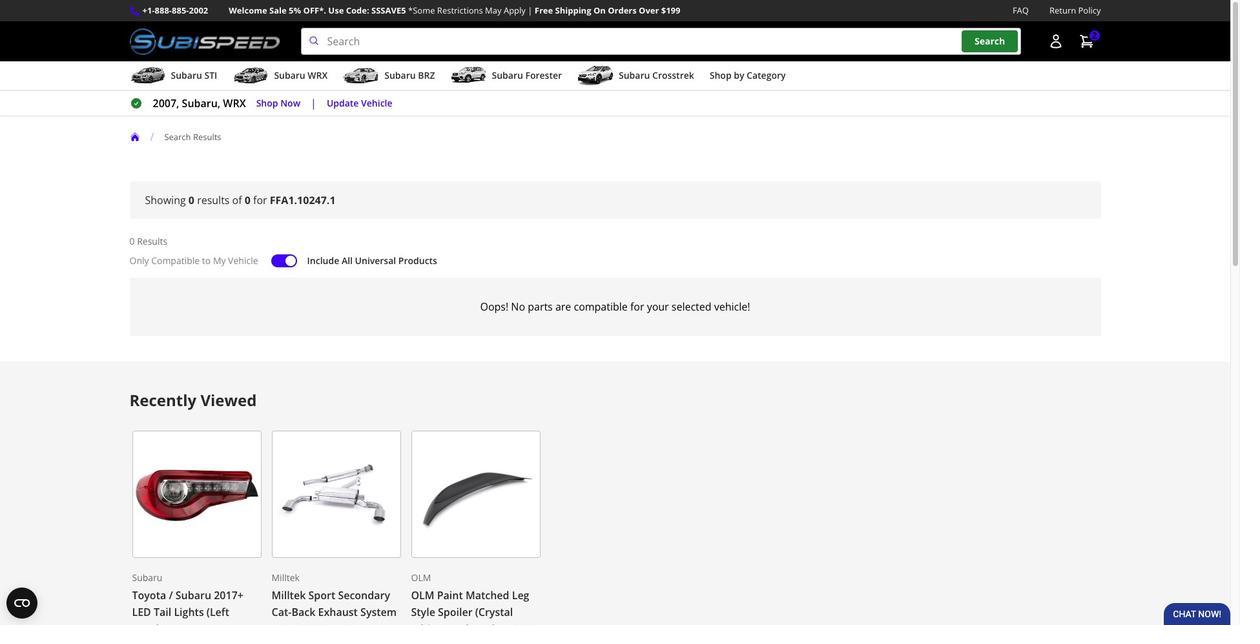 Task type: vqa. For each thing, say whether or not it's contained in the screenshot.
$28.95
no



Task type: locate. For each thing, give the bounding box(es) containing it.
shop left now at the left of the page
[[256, 97, 278, 109]]

2 horizontal spatial 0
[[245, 193, 251, 208]]

leg
[[512, 589, 530, 603]]

results
[[197, 193, 230, 208]]

a subaru crosstrek thumbnail image image
[[578, 66, 614, 85]]

wrx down a subaru wrx thumbnail image
[[223, 96, 246, 111]]

1 horizontal spatial results
[[193, 131, 221, 143]]

/ right pearl
[[472, 622, 476, 626]]

brz
[[418, 69, 435, 82]]

- down cat-
[[272, 622, 275, 626]]

subaru,
[[182, 96, 221, 111]]

to
[[202, 255, 211, 267]]

subaru for crosstrek
[[619, 69, 650, 82]]

0 horizontal spatial |
[[311, 96, 317, 111]]

sssave5
[[372, 5, 406, 16]]

tail
[[154, 606, 171, 620]]

/
[[150, 130, 154, 144], [169, 589, 173, 603], [472, 622, 476, 626]]

subaru crosstrek
[[619, 69, 695, 82]]

subaru for wrx
[[274, 69, 306, 82]]

0 vertical spatial shop
[[710, 69, 732, 82]]

0
[[189, 193, 195, 208], [245, 193, 251, 208], [130, 235, 135, 248]]

subaru forester
[[492, 69, 562, 82]]

recently viewed
[[130, 390, 257, 411]]

0 horizontal spatial vehicle
[[228, 255, 258, 267]]

1 vertical spatial olm
[[411, 589, 435, 603]]

1 vertical spatial shop
[[256, 97, 278, 109]]

/ up the tail
[[169, 589, 173, 603]]

subaru up now at the left of the page
[[274, 69, 306, 82]]

home image
[[130, 132, 140, 142]]

2 - from the left
[[507, 622, 511, 626]]

sku: a.70133.1-k1x,,olm paint matched leg style spoiler - crystal white pearl, image
[[411, 431, 541, 559]]

now
[[281, 97, 301, 109]]

| left free
[[528, 5, 533, 16]]

0 left results
[[189, 193, 195, 208]]

results
[[193, 131, 221, 143], [137, 235, 167, 248]]

shop inside dropdown button
[[710, 69, 732, 82]]

selected
[[672, 300, 712, 314]]

- right halo)
[[507, 622, 511, 626]]

subaru for brz
[[385, 69, 416, 82]]

+1-
[[143, 5, 155, 16]]

0 vertical spatial search
[[975, 35, 1006, 47]]

white
[[411, 622, 441, 626]]

1 vertical spatial results
[[137, 235, 167, 248]]

1 horizontal spatial wrx
[[308, 69, 328, 82]]

1 vertical spatial milltek
[[272, 589, 306, 603]]

toyota
[[132, 589, 166, 603]]

0 horizontal spatial for
[[253, 193, 267, 208]]

for left "your"
[[631, 300, 645, 314]]

vehicle inside button
[[361, 97, 393, 109]]

search
[[975, 35, 1006, 47], [164, 131, 191, 143]]

subaru wrx button
[[233, 64, 328, 90]]

1 vertical spatial search
[[164, 131, 191, 143]]

1 milltek from the top
[[272, 572, 300, 584]]

0 vertical spatial vehicle
[[361, 97, 393, 109]]

0 up only
[[130, 235, 135, 248]]

*some restrictions may apply | free shipping on orders over $199
[[409, 5, 681, 16]]

search inside button
[[975, 35, 1006, 47]]

your
[[647, 300, 669, 314]]

shop
[[710, 69, 732, 82], [256, 97, 278, 109]]

off*.
[[304, 5, 326, 16]]

crosstrek
[[653, 69, 695, 82]]

1 - from the left
[[272, 622, 275, 626]]

subaru sti button
[[130, 64, 217, 90]]

0 horizontal spatial shop
[[256, 97, 278, 109]]

2 vertical spatial /
[[472, 622, 476, 626]]

vehicle right my
[[228, 255, 258, 267]]

by
[[734, 69, 745, 82]]

a subaru sti thumbnail image image
[[130, 66, 166, 85]]

apply
[[504, 5, 526, 16]]

restrictions
[[437, 5, 483, 16]]

no
[[511, 300, 526, 314]]

/ right home image
[[150, 130, 154, 144]]

lights
[[174, 606, 204, 620]]

0 results
[[130, 235, 167, 248]]

*some
[[409, 5, 435, 16]]

a subaru brz thumbnail image image
[[343, 66, 380, 85]]

1 horizontal spatial search
[[975, 35, 1006, 47]]

2 horizontal spatial /
[[472, 622, 476, 626]]

update
[[327, 97, 359, 109]]

2 button
[[1073, 29, 1102, 54]]

2017+
[[214, 589, 244, 603]]

results up only
[[137, 235, 167, 248]]

(left
[[207, 606, 229, 620]]

welcome
[[229, 5, 267, 16]]

subaru inside dropdown button
[[619, 69, 650, 82]]

include all universal products
[[307, 255, 438, 267]]

subaru left the crosstrek
[[619, 69, 650, 82]]

wrx inside dropdown button
[[308, 69, 328, 82]]

shop for shop now
[[256, 97, 278, 109]]

0 vertical spatial olm
[[411, 572, 431, 584]]

0 horizontal spatial -
[[272, 622, 275, 626]]

vehicle
[[361, 97, 393, 109], [228, 255, 258, 267]]

style
[[411, 606, 436, 620]]

a subaru forester thumbnail image image
[[451, 66, 487, 85]]

for for compatible
[[631, 300, 645, 314]]

0 horizontal spatial results
[[137, 235, 167, 248]]

wrx up update on the left of page
[[308, 69, 328, 82]]

|
[[528, 5, 533, 16], [311, 96, 317, 111]]

paint
[[437, 589, 463, 603]]

subaru left the brz
[[385, 69, 416, 82]]

subaru for toyota
[[132, 572, 163, 584]]

free
[[535, 5, 553, 16]]

1 horizontal spatial vehicle
[[361, 97, 393, 109]]

0 vertical spatial results
[[193, 131, 221, 143]]

0 horizontal spatial search
[[164, 131, 191, 143]]

1 horizontal spatial -
[[507, 622, 511, 626]]

subaru up "toyota"
[[132, 572, 163, 584]]

1 horizontal spatial /
[[169, 589, 173, 603]]

subaru for forester
[[492, 69, 523, 82]]

1 olm from the top
[[411, 572, 431, 584]]

0 horizontal spatial /
[[150, 130, 154, 144]]

1 vertical spatial /
[[169, 589, 173, 603]]

search results
[[164, 131, 221, 143]]

are
[[556, 300, 572, 314]]

shop left by
[[710, 69, 732, 82]]

oops!
[[481, 300, 509, 314]]

milltek
[[272, 572, 300, 584], [272, 589, 306, 603]]

0 vertical spatial wrx
[[308, 69, 328, 82]]

search for search
[[975, 35, 1006, 47]]

subaru for sti
[[171, 69, 202, 82]]

1 vertical spatial vehicle
[[228, 255, 258, 267]]

1 vertical spatial |
[[311, 96, 317, 111]]

fr-
[[331, 622, 347, 626]]

results for 0 results
[[137, 235, 167, 248]]

button image
[[1049, 34, 1064, 49]]

code:
[[346, 5, 369, 16]]

vehicle down subaru brz dropdown button
[[361, 97, 393, 109]]

0 vertical spatial |
[[528, 5, 533, 16]]

olm
[[411, 572, 431, 584], [411, 589, 435, 603]]

1 horizontal spatial shop
[[710, 69, 732, 82]]

subaru left forester
[[492, 69, 523, 82]]

on
[[594, 5, 606, 16]]

shop now
[[256, 97, 301, 109]]

0 vertical spatial for
[[253, 193, 267, 208]]

0 vertical spatial milltek
[[272, 572, 300, 584]]

/ inside subaru toyota / subaru 2017+ led tail lights (left hand)
[[169, 589, 173, 603]]

2007,
[[153, 96, 179, 111]]

0 right of at the top of the page
[[245, 193, 251, 208]]

results down subaru,
[[193, 131, 221, 143]]

subaru left sti
[[171, 69, 202, 82]]

| right now at the left of the page
[[311, 96, 317, 111]]

for right of at the top of the page
[[253, 193, 267, 208]]

-
[[272, 622, 275, 626], [507, 622, 511, 626]]

0 horizontal spatial wrx
[[223, 96, 246, 111]]

1 vertical spatial for
[[631, 300, 645, 314]]

return policy link
[[1050, 4, 1102, 18]]

subaru
[[171, 69, 202, 82], [274, 69, 306, 82], [385, 69, 416, 82], [492, 69, 523, 82], [619, 69, 650, 82], [132, 572, 163, 584], [176, 589, 211, 603]]

1 horizontal spatial for
[[631, 300, 645, 314]]

for
[[253, 193, 267, 208], [631, 300, 645, 314]]

2
[[1093, 29, 1098, 42]]

sku: ssxsb037,,milltek 2.50 inch secondary catback exhaust system resonated with brushed titanium dual gt115 style tips, image
[[272, 431, 401, 559]]



Task type: describe. For each thing, give the bounding box(es) containing it.
subaru sti
[[171, 69, 217, 82]]

faq link
[[1013, 4, 1030, 18]]

subaru brz button
[[343, 64, 435, 90]]

subaru crosstrek button
[[578, 64, 695, 90]]

welcome sale 5% off*. use code: sssave5
[[229, 5, 406, 16]]

$199
[[662, 5, 681, 16]]

885-
[[172, 5, 189, 16]]

subaru up lights in the left of the page
[[176, 589, 211, 603]]

products
[[399, 255, 438, 267]]

shipping
[[556, 5, 592, 16]]

oops! no parts are compatible for your selected vehicle!
[[481, 300, 751, 314]]

s
[[347, 622, 352, 626]]

2002
[[189, 5, 208, 16]]

update vehicle button
[[327, 96, 393, 111]]

2 olm from the top
[[411, 589, 435, 603]]

- inside olm olm paint matched leg style spoiler (crystal white pearl / halo) - 201
[[507, 622, 511, 626]]

for for 0
[[253, 193, 267, 208]]

0 horizontal spatial 0
[[130, 235, 135, 248]]

all
[[342, 255, 353, 267]]

subaru brz
[[385, 69, 435, 82]]

category
[[747, 69, 786, 82]]

888-
[[155, 5, 172, 16]]

showing 0 results of 0 for ffa1.10247.1
[[145, 193, 336, 208]]

1 vertical spatial wrx
[[223, 96, 246, 111]]

spoiler
[[438, 606, 473, 620]]

1 horizontal spatial |
[[528, 5, 533, 16]]

0 vertical spatial /
[[150, 130, 154, 144]]

led
[[132, 606, 151, 620]]

faq
[[1013, 5, 1030, 16]]

vehicle!
[[715, 300, 751, 314]]

open widget image
[[6, 588, 37, 619]]

compatible
[[574, 300, 628, 314]]

return policy
[[1050, 5, 1102, 16]]

over
[[639, 5, 660, 16]]

shop by category button
[[710, 64, 786, 90]]

a subaru wrx thumbnail image image
[[233, 66, 269, 85]]

may
[[485, 5, 502, 16]]

use
[[329, 5, 344, 16]]

matched
[[466, 589, 510, 603]]

results for search results
[[193, 131, 221, 143]]

milltek milltek sport secondary cat-back exhaust system - 2013-2018 fr-s
[[272, 572, 397, 626]]

olm olm paint matched leg style spoiler (crystal white pearl / halo) - 201
[[411, 572, 540, 626]]

2018
[[305, 622, 328, 626]]

my
[[213, 255, 226, 267]]

5%
[[289, 5, 301, 16]]

subaru toyota / subaru 2017+ led tail lights (left hand)
[[132, 572, 244, 626]]

search button
[[962, 31, 1019, 52]]

shop by category
[[710, 69, 786, 82]]

secondary
[[338, 589, 390, 603]]

back
[[292, 606, 316, 620]]

halo)
[[478, 622, 505, 626]]

sport
[[309, 589, 336, 603]]

search results link
[[164, 131, 232, 143]]

subaru wrx
[[274, 69, 328, 82]]

shop for shop by category
[[710, 69, 732, 82]]

subaru forester button
[[451, 64, 562, 90]]

pearl
[[443, 622, 469, 626]]

showing
[[145, 193, 186, 208]]

parts
[[528, 300, 553, 314]]

only
[[130, 255, 149, 267]]

search for search results
[[164, 131, 191, 143]]

subispeed logo image
[[130, 28, 280, 55]]

hand)
[[132, 622, 162, 626]]

sub84912ca190 toyota / subaru 2017+ led tail lights (left hand), image
[[132, 431, 261, 559]]

(crystal
[[476, 606, 513, 620]]

/ inside olm olm paint matched leg style spoiler (crystal white pearl / halo) - 201
[[472, 622, 476, 626]]

- inside milltek milltek sport secondary cat-back exhaust system - 2013-2018 fr-s
[[272, 622, 275, 626]]

2 milltek from the top
[[272, 589, 306, 603]]

sale
[[270, 5, 287, 16]]

+1-888-885-2002 link
[[143, 4, 208, 18]]

return
[[1050, 5, 1077, 16]]

2013-
[[278, 622, 305, 626]]

exhaust
[[318, 606, 358, 620]]

update vehicle
[[327, 97, 393, 109]]

search input field
[[301, 28, 1022, 55]]

forester
[[526, 69, 562, 82]]

system
[[361, 606, 397, 620]]

include
[[307, 255, 340, 267]]

+1-888-885-2002
[[143, 5, 208, 16]]

policy
[[1079, 5, 1102, 16]]

shop now link
[[256, 96, 301, 111]]

compatible
[[151, 255, 200, 267]]

1 horizontal spatial 0
[[189, 193, 195, 208]]

only compatible to my vehicle
[[130, 255, 258, 267]]



